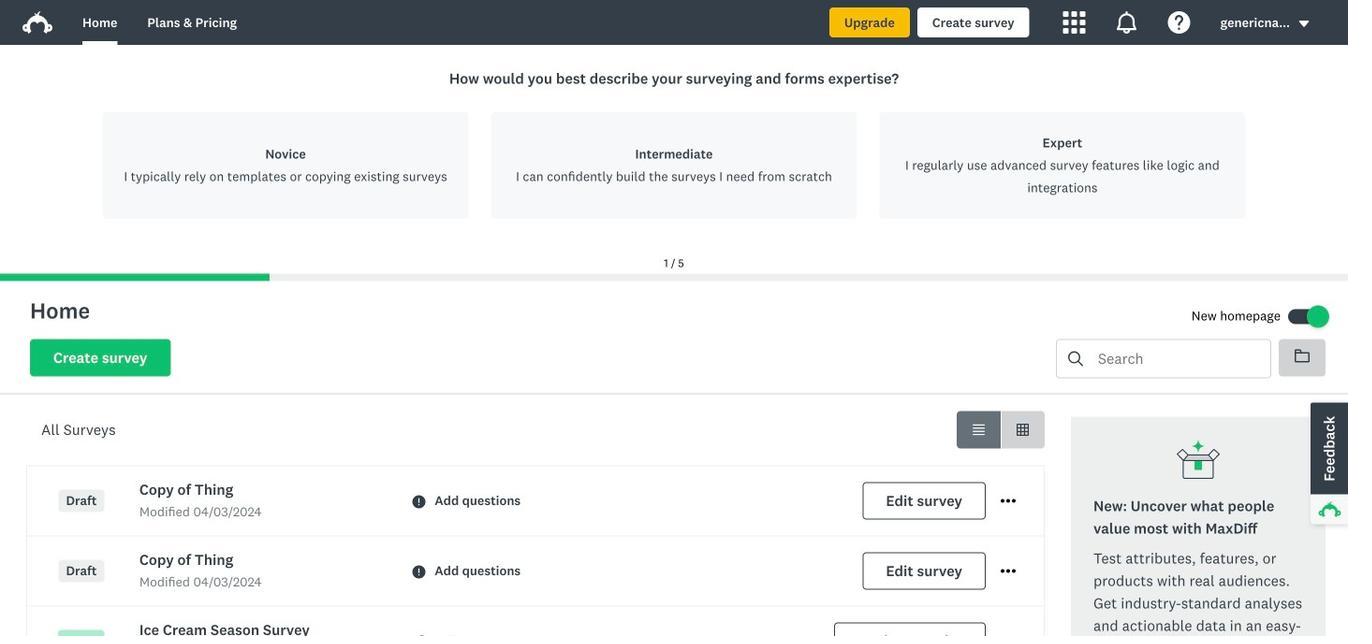 Task type: describe. For each thing, give the bounding box(es) containing it.
open menu image
[[1001, 564, 1016, 579]]

search image
[[1068, 352, 1083, 367]]

notification center icon image
[[1116, 11, 1138, 34]]

Search text field
[[1083, 340, 1271, 378]]

1 open menu image from the top
[[1001, 494, 1016, 509]]

open menu image for warning image
[[1001, 500, 1016, 503]]

search image
[[1068, 352, 1083, 367]]

warning image
[[412, 496, 425, 509]]



Task type: locate. For each thing, give the bounding box(es) containing it.
dropdown arrow icon image
[[1298, 17, 1311, 30], [1299, 21, 1309, 27]]

2 folders image from the top
[[1295, 350, 1310, 363]]

warning image
[[412, 566, 425, 579]]

brand logo image
[[22, 7, 52, 37], [22, 11, 52, 34]]

2 open menu image from the top
[[1001, 500, 1016, 503]]

dialog
[[0, 45, 1348, 281]]

group
[[957, 411, 1045, 449]]

products icon image
[[1063, 11, 1086, 34], [1063, 11, 1086, 34]]

folders image
[[1295, 349, 1310, 364], [1295, 350, 1310, 363]]

help icon image
[[1168, 11, 1191, 34]]

1 folders image from the top
[[1295, 349, 1310, 364]]

1 brand logo image from the top
[[22, 7, 52, 37]]

max diff icon image
[[1176, 440, 1221, 485]]

open menu image for warning icon
[[1001, 570, 1016, 574]]

3 open menu image from the top
[[1001, 570, 1016, 574]]

2 brand logo image from the top
[[22, 11, 52, 34]]

open menu image
[[1001, 494, 1016, 509], [1001, 500, 1016, 503], [1001, 570, 1016, 574]]



Task type: vqa. For each thing, say whether or not it's contained in the screenshot.
'Airplane icon that submits your build survey with AI prompt'
no



